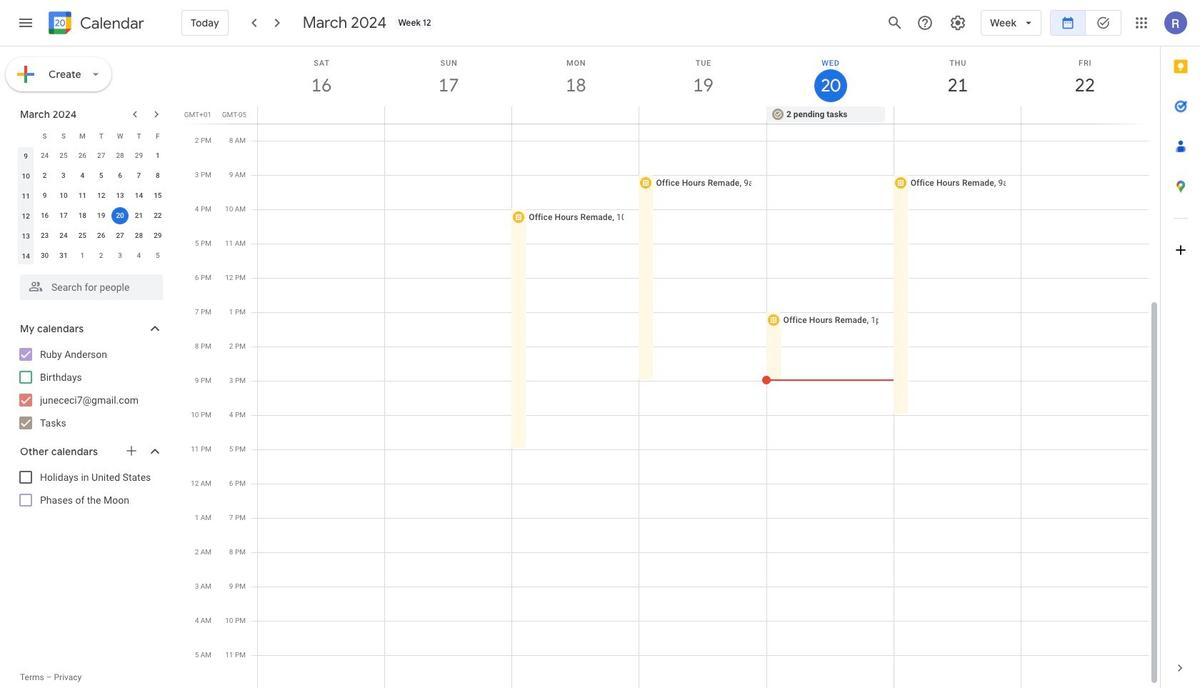 Task type: describe. For each thing, give the bounding box(es) containing it.
18 element
[[74, 207, 91, 224]]

Search for people text field
[[29, 274, 154, 300]]

column header inside march 2024 grid
[[16, 126, 35, 146]]

my calendars list
[[3, 343, 177, 434]]

3 element
[[55, 167, 72, 184]]

heading inside calendar element
[[77, 15, 144, 32]]

april 3 element
[[112, 247, 129, 264]]

main drawer image
[[17, 14, 34, 31]]

23 element
[[36, 227, 53, 244]]

row group inside march 2024 grid
[[16, 146, 167, 266]]

16 element
[[36, 207, 53, 224]]

31 element
[[55, 247, 72, 264]]

february 27 element
[[93, 147, 110, 164]]

5 element
[[93, 167, 110, 184]]

settings menu image
[[950, 14, 967, 31]]

7 element
[[130, 167, 148, 184]]

february 25 element
[[55, 147, 72, 164]]

28 element
[[130, 227, 148, 244]]

10 element
[[55, 187, 72, 204]]

february 24 element
[[36, 147, 53, 164]]

26 element
[[93, 227, 110, 244]]

19 element
[[93, 207, 110, 224]]

cell inside row group
[[111, 206, 130, 226]]

april 5 element
[[149, 247, 166, 264]]

april 2 element
[[93, 247, 110, 264]]

march 2024 grid
[[14, 126, 167, 266]]

other calendars list
[[3, 466, 177, 512]]

1 element
[[149, 147, 166, 164]]



Task type: locate. For each thing, give the bounding box(es) containing it.
heading
[[77, 15, 144, 32]]

2 element
[[36, 167, 53, 184]]

15 element
[[149, 187, 166, 204]]

grid
[[183, 46, 1160, 688]]

april 1 element
[[74, 247, 91, 264]]

add other calendars image
[[124, 444, 139, 458]]

8 element
[[149, 167, 166, 184]]

row group
[[16, 146, 167, 266]]

row
[[252, 106, 1160, 124], [16, 126, 167, 146], [16, 146, 167, 166], [16, 166, 167, 186], [16, 186, 167, 206], [16, 206, 167, 226], [16, 226, 167, 246], [16, 246, 167, 266]]

february 29 element
[[130, 147, 148, 164]]

29 element
[[149, 227, 166, 244]]

4 element
[[74, 167, 91, 184]]

24 element
[[55, 227, 72, 244]]

calendar element
[[46, 9, 144, 40]]

21 element
[[130, 207, 148, 224]]

20, today element
[[112, 207, 129, 224]]

27 element
[[112, 227, 129, 244]]

25 element
[[74, 227, 91, 244]]

6 element
[[112, 167, 129, 184]]

None search field
[[0, 269, 177, 300]]

column header
[[16, 126, 35, 146]]

february 26 element
[[74, 147, 91, 164]]

17 element
[[55, 207, 72, 224]]

11 element
[[74, 187, 91, 204]]

cell
[[258, 106, 385, 124], [385, 106, 512, 124], [512, 106, 640, 124], [640, 106, 767, 124], [894, 106, 1021, 124], [1021, 106, 1148, 124], [111, 206, 130, 226]]

february 28 element
[[112, 147, 129, 164]]

22 element
[[149, 207, 166, 224]]

12 element
[[93, 187, 110, 204]]

30 element
[[36, 247, 53, 264]]

14 element
[[130, 187, 148, 204]]

tab list
[[1161, 46, 1200, 648]]

april 4 element
[[130, 247, 148, 264]]

9 element
[[36, 187, 53, 204]]

13 element
[[112, 187, 129, 204]]



Task type: vqa. For each thing, say whether or not it's contained in the screenshot.
29 Element
yes



